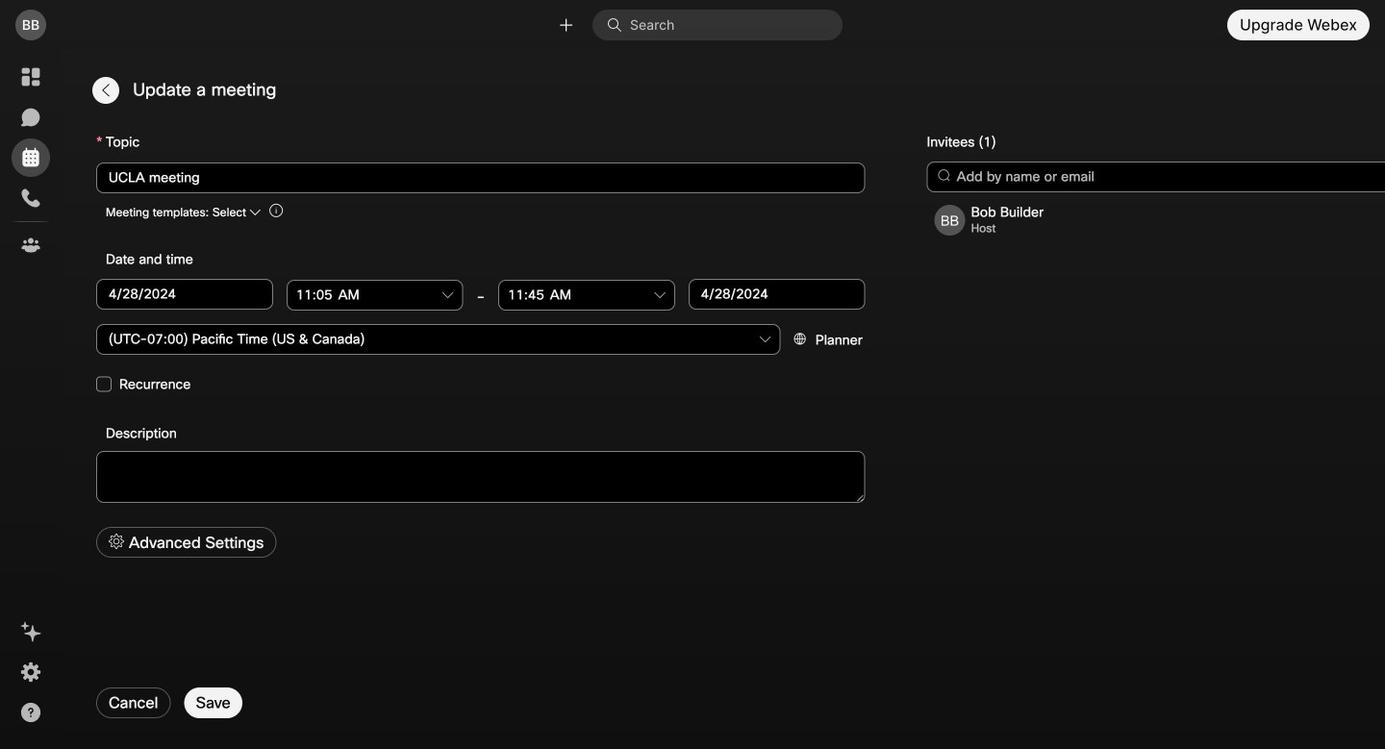 Task type: locate. For each thing, give the bounding box(es) containing it.
navigation
[[0, 50, 62, 750]]



Task type: vqa. For each thing, say whether or not it's contained in the screenshot.
"list"
no



Task type: describe. For each thing, give the bounding box(es) containing it.
webex tab list
[[12, 58, 50, 265]]



